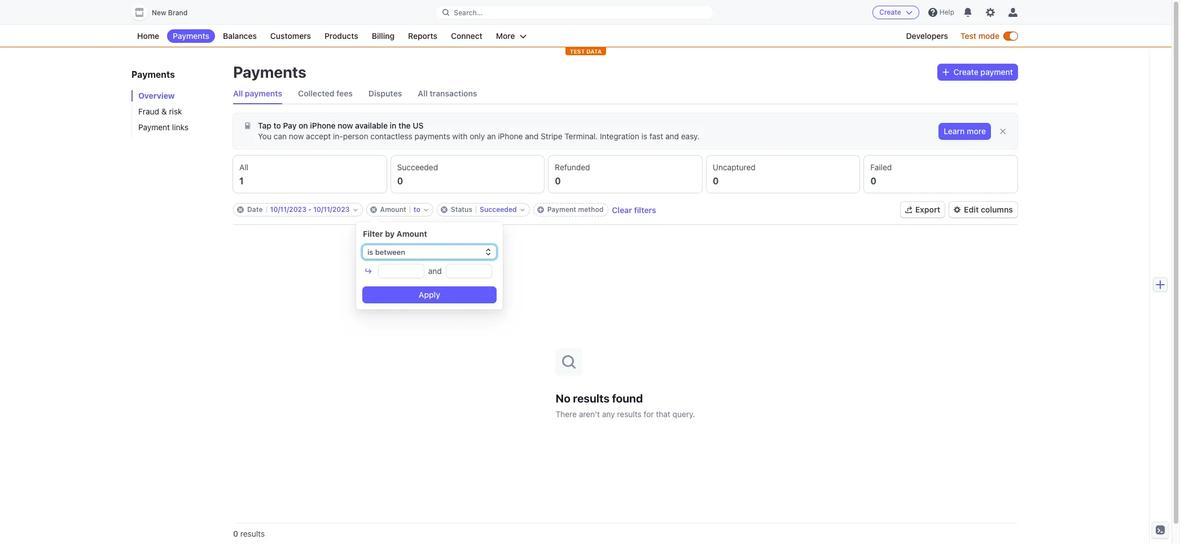 Task type: vqa. For each thing, say whether or not it's contained in the screenshot.


Task type: locate. For each thing, give the bounding box(es) containing it.
results
[[573, 392, 610, 405], [617, 409, 642, 419], [240, 529, 265, 539]]

0 horizontal spatial create
[[880, 8, 901, 16]]

all
[[233, 89, 243, 98], [418, 89, 428, 98], [239, 163, 248, 172]]

collected fees
[[298, 89, 353, 98]]

0 vertical spatial succeeded
[[397, 163, 438, 172]]

None number field
[[379, 265, 424, 278], [446, 265, 491, 278], [379, 265, 424, 278], [446, 265, 491, 278]]

and right fast
[[665, 132, 679, 141]]

1 vertical spatial create
[[954, 67, 979, 77]]

0 vertical spatial create
[[880, 8, 901, 16]]

1 vertical spatial tab list
[[233, 156, 1018, 193]]

payments down us
[[415, 132, 450, 141]]

payments inside tab list
[[245, 89, 282, 98]]

payments up overview on the top of page
[[132, 69, 175, 80]]

1 vertical spatial payment
[[547, 205, 576, 214]]

filter by amount
[[363, 229, 427, 239]]

remove amount image
[[370, 207, 377, 213]]

results for 0
[[240, 529, 265, 539]]

test mode
[[961, 31, 1000, 41]]

succeeded left edit status icon
[[480, 205, 517, 214]]

1 vertical spatial succeeded
[[480, 205, 517, 214]]

0
[[397, 176, 403, 186], [555, 176, 561, 186], [713, 176, 719, 186], [871, 176, 877, 186], [233, 529, 238, 539]]

succeeded for succeeded 0
[[397, 163, 438, 172]]

amount right remove amount "icon"
[[380, 205, 406, 214]]

tab list containing all payments
[[233, 84, 1018, 104]]

apply
[[419, 290, 440, 300]]

to up can
[[273, 121, 281, 130]]

1 vertical spatial now
[[289, 132, 304, 141]]

collected fees link
[[298, 84, 353, 104]]

clear filters button
[[612, 205, 656, 215]]

edit columns button
[[949, 202, 1018, 218]]

reports link
[[402, 29, 443, 43]]

0 inside the succeeded 0
[[397, 176, 403, 186]]

1 horizontal spatial succeeded
[[480, 205, 517, 214]]

uncaptured 0
[[713, 163, 756, 186]]

all for 1
[[239, 163, 248, 172]]

Search… search field
[[436, 5, 713, 19]]

payments link
[[167, 29, 215, 43]]

refunded 0
[[555, 163, 590, 186]]

payment links
[[138, 122, 188, 132]]

1 horizontal spatial results
[[573, 392, 610, 405]]

0 horizontal spatial to
[[273, 121, 281, 130]]

create right svg icon
[[954, 67, 979, 77]]

create inside create payment "popup button"
[[954, 67, 979, 77]]

1 horizontal spatial iphone
[[498, 132, 523, 141]]

succeeded down contactless
[[397, 163, 438, 172]]

developers
[[906, 31, 948, 41]]

0 horizontal spatial iphone
[[310, 121, 336, 130]]

1 vertical spatial amount
[[397, 229, 427, 239]]

payment for payment links
[[138, 122, 170, 132]]

0 vertical spatial payments
[[245, 89, 282, 98]]

create for create payment
[[954, 67, 979, 77]]

for
[[644, 409, 654, 419]]

1 horizontal spatial payment
[[547, 205, 576, 214]]

remove status image
[[441, 207, 447, 213]]

customers link
[[265, 29, 317, 43]]

tab list
[[233, 84, 1018, 104], [233, 156, 1018, 193]]

iphone up accept
[[310, 121, 336, 130]]

there
[[556, 409, 577, 419]]

tap to pay on iphone now available in the us you can now accept in-person contactless payments with only an iphone and stripe terminal. integration is fast and easy.
[[258, 121, 700, 141]]

clear filters
[[612, 205, 656, 215]]

0 vertical spatial to
[[273, 121, 281, 130]]

0 horizontal spatial payments
[[245, 89, 282, 98]]

&
[[161, 107, 167, 116]]

0 vertical spatial now
[[338, 121, 353, 130]]

0 vertical spatial payment
[[138, 122, 170, 132]]

fees
[[336, 89, 353, 98]]

you
[[258, 132, 272, 141]]

succeeded inside clear filters toolbar
[[480, 205, 517, 214]]

payment inside clear filters toolbar
[[547, 205, 576, 214]]

1 vertical spatial payments
[[415, 132, 450, 141]]

0 horizontal spatial 10/11/2023
[[270, 205, 306, 214]]

fast
[[650, 132, 663, 141]]

succeeded
[[397, 163, 438, 172], [480, 205, 517, 214]]

now up in-
[[338, 121, 353, 130]]

tap
[[258, 121, 271, 130]]

1 tab list from the top
[[233, 84, 1018, 104]]

payment down fraud
[[138, 122, 170, 132]]

0 horizontal spatial succeeded
[[397, 163, 438, 172]]

failed 0
[[871, 163, 892, 186]]

2 tab list from the top
[[233, 156, 1018, 193]]

payments
[[173, 31, 209, 41], [233, 63, 306, 81], [132, 69, 175, 80]]

now down the pay
[[289, 132, 304, 141]]

0 vertical spatial amount
[[380, 205, 406, 214]]

1 vertical spatial to
[[414, 205, 420, 214]]

payment right add payment method icon
[[547, 205, 576, 214]]

0 horizontal spatial results
[[240, 529, 265, 539]]

in
[[390, 121, 396, 130]]

export button
[[901, 202, 945, 218]]

iphone right an
[[498, 132, 523, 141]]

0 inside refunded 0
[[555, 176, 561, 186]]

all payments
[[233, 89, 282, 98]]

that
[[656, 409, 670, 419]]

contactless
[[370, 132, 413, 141]]

2 vertical spatial results
[[240, 529, 265, 539]]

to left edit amount icon
[[414, 205, 420, 214]]

0 horizontal spatial payment
[[138, 122, 170, 132]]

risk
[[169, 107, 182, 116]]

1 horizontal spatial 10/11/2023
[[313, 205, 350, 214]]

payments up all payments
[[233, 63, 306, 81]]

an
[[487, 132, 496, 141]]

amount right by
[[397, 229, 427, 239]]

no results found there aren't any results for that query.
[[556, 392, 695, 419]]

10/11/2023 right -
[[313, 205, 350, 214]]

with
[[452, 132, 468, 141]]

iphone
[[310, 121, 336, 130], [498, 132, 523, 141]]

0 vertical spatial tab list
[[233, 84, 1018, 104]]

0 vertical spatial iphone
[[310, 121, 336, 130]]

failed
[[871, 163, 892, 172]]

all payments link
[[233, 84, 282, 104]]

to
[[273, 121, 281, 130], [414, 205, 420, 214]]

create
[[880, 8, 901, 16], [954, 67, 979, 77]]

stripe
[[541, 132, 562, 141]]

remove date image
[[237, 207, 244, 213]]

2 10/11/2023 from the left
[[313, 205, 350, 214]]

clear
[[612, 205, 632, 215]]

the
[[399, 121, 411, 130]]

now
[[338, 121, 353, 130], [289, 132, 304, 141]]

1 horizontal spatial to
[[414, 205, 420, 214]]

create up developers link
[[880, 8, 901, 16]]

aren't
[[579, 409, 600, 419]]

overview
[[138, 91, 175, 100]]

0 vertical spatial results
[[573, 392, 610, 405]]

payment
[[138, 122, 170, 132], [547, 205, 576, 214]]

payments up tap
[[245, 89, 282, 98]]

all for payments
[[233, 89, 243, 98]]

0 results
[[233, 529, 265, 539]]

balances link
[[217, 29, 262, 43]]

date
[[247, 205, 263, 214]]

create inside create button
[[880, 8, 901, 16]]

connect link
[[445, 29, 488, 43]]

tab list up "clear"
[[233, 156, 1018, 193]]

0 for failed 0
[[871, 176, 877, 186]]

and up apply
[[426, 266, 444, 276]]

0 inside the uncaptured 0
[[713, 176, 719, 186]]

more
[[496, 31, 515, 41]]

tab list up integration
[[233, 84, 1018, 104]]

balances
[[223, 31, 257, 41]]

1 horizontal spatial now
[[338, 121, 353, 130]]

1
[[239, 176, 244, 186]]

0 inside failed 0
[[871, 176, 877, 186]]

all for transactions
[[418, 89, 428, 98]]

1 horizontal spatial create
[[954, 67, 979, 77]]

found
[[612, 392, 643, 405]]

10/11/2023 left -
[[270, 205, 306, 214]]

2 horizontal spatial results
[[617, 409, 642, 419]]

0 for refunded 0
[[555, 176, 561, 186]]

1 horizontal spatial payments
[[415, 132, 450, 141]]

and left stripe
[[525, 132, 539, 141]]

new
[[152, 8, 166, 17]]

edit date image
[[353, 208, 358, 212]]

0 horizontal spatial and
[[426, 266, 444, 276]]

more
[[967, 126, 986, 136]]



Task type: describe. For each thing, give the bounding box(es) containing it.
easy.
[[681, 132, 700, 141]]

test
[[961, 31, 977, 41]]

brand
[[168, 8, 187, 17]]

can
[[274, 132, 287, 141]]

disputes link
[[369, 84, 402, 104]]

all 1
[[239, 163, 248, 186]]

no
[[556, 392, 571, 405]]

products
[[325, 31, 358, 41]]

1 vertical spatial iphone
[[498, 132, 523, 141]]

1 horizontal spatial and
[[525, 132, 539, 141]]

method
[[578, 205, 604, 214]]

create for create
[[880, 8, 901, 16]]

payments down brand on the top left of page
[[173, 31, 209, 41]]

help button
[[924, 3, 959, 21]]

learn
[[944, 126, 965, 136]]

fraud & risk
[[138, 107, 182, 116]]

payment links link
[[132, 122, 222, 133]]

home link
[[132, 29, 165, 43]]

connect
[[451, 31, 483, 41]]

disputes
[[369, 89, 402, 98]]

apply button
[[363, 287, 496, 303]]

reports
[[408, 31, 437, 41]]

only
[[470, 132, 485, 141]]

edit status image
[[520, 208, 525, 212]]

pay
[[283, 121, 297, 130]]

amount inside clear filters toolbar
[[380, 205, 406, 214]]

add payment method image
[[537, 207, 544, 213]]

in-
[[333, 132, 343, 141]]

payment for payment method
[[547, 205, 576, 214]]

fraud & risk link
[[132, 106, 222, 117]]

tab list containing 1
[[233, 156, 1018, 193]]

mode
[[979, 31, 1000, 41]]

uncaptured
[[713, 163, 756, 172]]

us
[[413, 121, 424, 130]]

all transactions
[[418, 89, 477, 98]]

svg image
[[244, 123, 251, 129]]

person
[[343, 132, 368, 141]]

new brand
[[152, 8, 187, 17]]

to inside tap to pay on iphone now available in the us you can now accept in-person contactless payments with only an iphone and stripe terminal. integration is fast and easy.
[[273, 121, 281, 130]]

edit columns
[[964, 205, 1013, 214]]

create payment
[[954, 67, 1013, 77]]

query.
[[673, 409, 695, 419]]

transactions
[[430, 89, 477, 98]]

clear filters toolbar
[[233, 203, 656, 217]]

to inside clear filters toolbar
[[414, 205, 420, 214]]

edit amount image
[[424, 208, 428, 212]]

home
[[137, 31, 159, 41]]

2 horizontal spatial and
[[665, 132, 679, 141]]

search…
[[454, 8, 483, 17]]

all transactions link
[[418, 84, 477, 104]]

by
[[385, 229, 395, 239]]

learn more
[[944, 126, 986, 136]]

learn more link
[[939, 124, 991, 139]]

filters
[[634, 205, 656, 215]]

any
[[602, 409, 615, 419]]

more button
[[490, 29, 532, 43]]

results for no
[[573, 392, 610, 405]]

terminal.
[[565, 132, 598, 141]]

-
[[308, 205, 312, 214]]

overview link
[[132, 90, 222, 102]]

payment
[[981, 67, 1013, 77]]

payments inside tap to pay on iphone now available in the us you can now accept in-person contactless payments with only an iphone and stripe terminal. integration is fast and easy.
[[415, 132, 450, 141]]

billing
[[372, 31, 395, 41]]

Search… text field
[[436, 5, 713, 19]]

export
[[915, 205, 940, 214]]

svg image
[[942, 69, 949, 76]]

1 vertical spatial results
[[617, 409, 642, 419]]

developers link
[[901, 29, 954, 43]]

1 10/11/2023 from the left
[[270, 205, 306, 214]]

data
[[586, 48, 602, 55]]

billing link
[[366, 29, 400, 43]]

0 for succeeded 0
[[397, 176, 403, 186]]

customers
[[270, 31, 311, 41]]

products link
[[319, 29, 364, 43]]

succeeded 0
[[397, 163, 438, 186]]

available
[[355, 121, 388, 130]]

succeeded for succeeded
[[480, 205, 517, 214]]

integration
[[600, 132, 639, 141]]

0 for uncaptured 0
[[713, 176, 719, 186]]

edit
[[964, 205, 979, 214]]

columns
[[981, 205, 1013, 214]]

10/11/2023 - 10/11/2023
[[270, 205, 350, 214]]

0 horizontal spatial now
[[289, 132, 304, 141]]

fraud
[[138, 107, 159, 116]]

new brand button
[[132, 5, 199, 20]]

create payment button
[[938, 64, 1018, 80]]

on
[[299, 121, 308, 130]]

create button
[[873, 6, 919, 19]]

refunded
[[555, 163, 590, 172]]

status
[[451, 205, 472, 214]]

collected
[[298, 89, 334, 98]]

filter
[[363, 229, 383, 239]]



